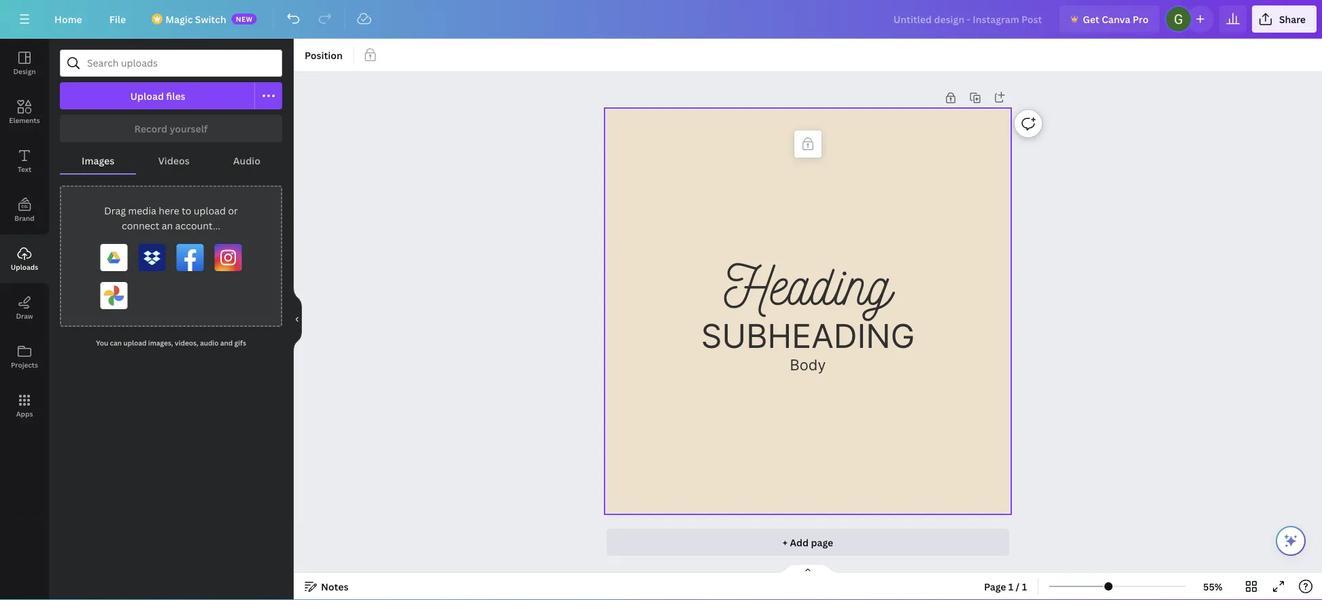 Task type: describe. For each thing, give the bounding box(es) containing it.
elements
[[9, 116, 40, 125]]

home link
[[44, 5, 93, 33]]

heading subheading body
[[701, 249, 915, 374]]

file button
[[98, 5, 137, 33]]

drag
[[104, 204, 126, 217]]

page
[[984, 581, 1007, 594]]

position
[[305, 49, 343, 62]]

+ add page
[[783, 536, 834, 549]]

uploads button
[[0, 235, 49, 284]]

heading
[[724, 249, 892, 317]]

images
[[82, 154, 114, 167]]

audio
[[200, 339, 219, 348]]

home
[[54, 13, 82, 26]]

55% button
[[1191, 576, 1236, 598]]

magic
[[165, 13, 193, 26]]

get canva pro
[[1083, 13, 1149, 26]]

notes button
[[299, 576, 354, 598]]

main menu bar
[[0, 0, 1323, 39]]

new
[[236, 14, 253, 23]]

design
[[13, 67, 36, 76]]

drag media here to upload or connect an account...
[[104, 204, 238, 232]]

uploads
[[11, 263, 38, 272]]

add
[[790, 536, 809, 549]]

switch
[[195, 13, 226, 26]]

audio button
[[211, 148, 282, 173]]

position button
[[299, 44, 348, 66]]

images button
[[60, 148, 136, 173]]

magic switch
[[165, 13, 226, 26]]

file
[[109, 13, 126, 26]]

account...
[[175, 219, 220, 232]]

subheading
[[701, 317, 915, 356]]

upload files
[[130, 89, 185, 102]]

design button
[[0, 39, 49, 88]]

share button
[[1252, 5, 1317, 33]]

canva
[[1102, 13, 1131, 26]]

text
[[18, 165, 31, 174]]

images,
[[148, 339, 173, 348]]

Design title text field
[[883, 5, 1055, 33]]

can
[[110, 339, 122, 348]]

here
[[159, 204, 179, 217]]

get canva pro button
[[1060, 5, 1160, 33]]



Task type: locate. For each thing, give the bounding box(es) containing it.
/
[[1016, 581, 1020, 594]]

you
[[96, 339, 108, 348]]

projects button
[[0, 333, 49, 382]]

gifs
[[234, 339, 246, 348]]

an
[[162, 219, 173, 232]]

canva assistant image
[[1283, 533, 1299, 550]]

projects
[[11, 361, 38, 370]]

record
[[134, 122, 167, 135]]

brand button
[[0, 186, 49, 235]]

1 horizontal spatial upload
[[194, 204, 226, 217]]

0 horizontal spatial 1
[[1009, 581, 1014, 594]]

+ add page button
[[607, 529, 1010, 557]]

notes
[[321, 581, 349, 594]]

upload files button
[[60, 82, 255, 110]]

hide image
[[293, 287, 302, 352]]

1 1 from the left
[[1009, 581, 1014, 594]]

apps
[[16, 410, 33, 419]]

connect
[[122, 219, 159, 232]]

Search uploads search field
[[87, 50, 273, 76]]

videos
[[158, 154, 190, 167]]

you can upload images, videos, audio and gifs
[[96, 339, 246, 348]]

draw
[[16, 312, 33, 321]]

upload
[[194, 204, 226, 217], [123, 339, 147, 348]]

or
[[228, 204, 238, 217]]

pro
[[1133, 13, 1149, 26]]

side panel tab list
[[0, 39, 49, 431]]

55%
[[1204, 581, 1223, 594]]

0 horizontal spatial upload
[[123, 339, 147, 348]]

brand
[[14, 214, 35, 223]]

upload up the account...
[[194, 204, 226, 217]]

elements button
[[0, 88, 49, 137]]

text button
[[0, 137, 49, 186]]

apps button
[[0, 382, 49, 431]]

upload
[[130, 89, 164, 102]]

files
[[166, 89, 185, 102]]

media
[[128, 204, 156, 217]]

body
[[790, 356, 826, 374]]

upload right can
[[123, 339, 147, 348]]

record yourself
[[134, 122, 208, 135]]

page 1 / 1
[[984, 581, 1027, 594]]

draw button
[[0, 284, 49, 333]]

show pages image
[[776, 564, 841, 575]]

audio
[[233, 154, 261, 167]]

1 left / at bottom
[[1009, 581, 1014, 594]]

share
[[1280, 13, 1306, 26]]

1 vertical spatial upload
[[123, 339, 147, 348]]

1 horizontal spatial 1
[[1022, 581, 1027, 594]]

upload inside drag media here to upload or connect an account...
[[194, 204, 226, 217]]

get
[[1083, 13, 1100, 26]]

0 vertical spatial upload
[[194, 204, 226, 217]]

page
[[811, 536, 834, 549]]

yourself
[[170, 122, 208, 135]]

and
[[220, 339, 233, 348]]

+
[[783, 536, 788, 549]]

to
[[182, 204, 191, 217]]

1
[[1009, 581, 1014, 594], [1022, 581, 1027, 594]]

videos,
[[175, 339, 198, 348]]

2 1 from the left
[[1022, 581, 1027, 594]]

videos button
[[136, 148, 211, 173]]

record yourself button
[[60, 115, 282, 142]]

1 right / at bottom
[[1022, 581, 1027, 594]]



Task type: vqa. For each thing, say whether or not it's contained in the screenshot.
can
yes



